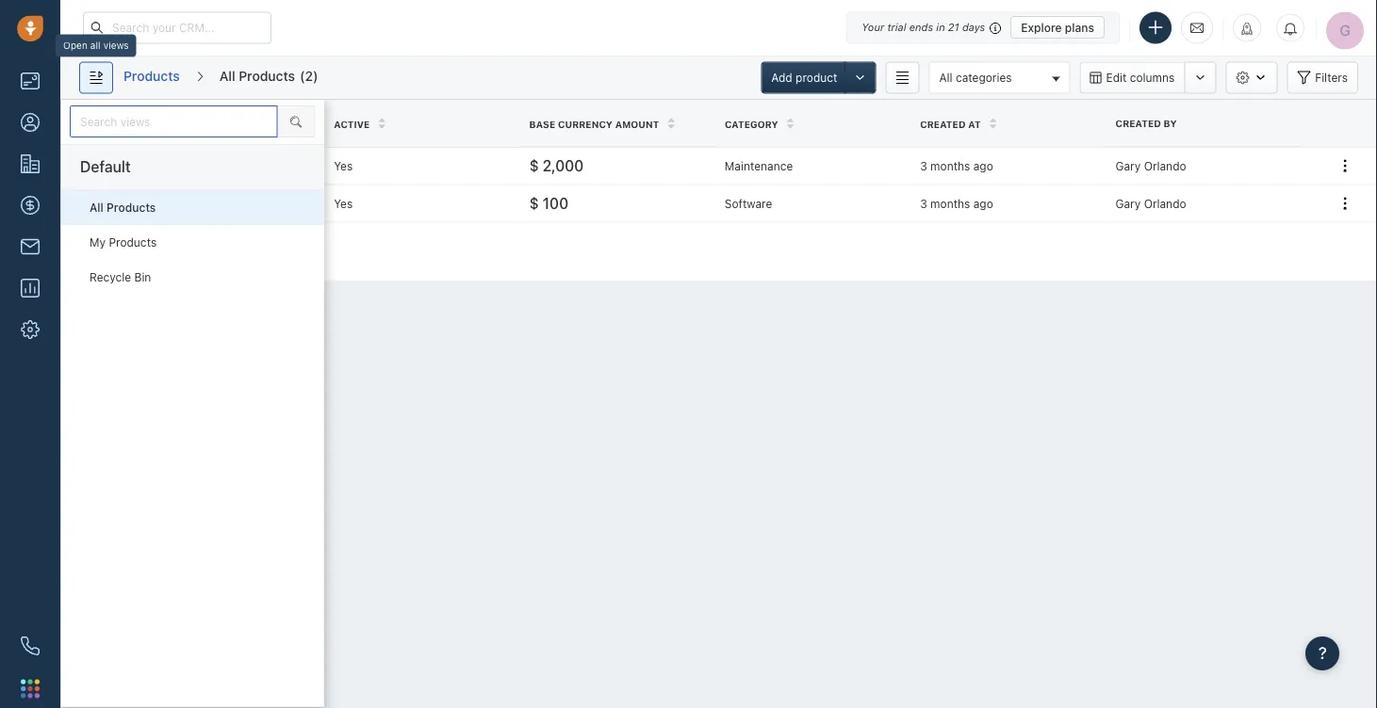 Task type: locate. For each thing, give the bounding box(es) containing it.
2 $ from the top
[[529, 194, 539, 212]]

1 vertical spatial ago
[[974, 197, 993, 210]]

all up 'my'
[[90, 201, 104, 214]]

all left categories
[[939, 71, 953, 84]]

bin
[[134, 271, 151, 284]]

3 months ago for $ 2,000
[[920, 159, 993, 173]]

0 horizontal spatial created
[[920, 119, 966, 129]]

0 vertical spatial $
[[529, 157, 539, 175]]

products link
[[123, 62, 181, 94]]

(sample) down active
[[345, 158, 400, 173]]

2 3 months ago from the top
[[920, 197, 993, 210]]

$ for $ 2,000
[[529, 157, 539, 175]]

products
[[123, 68, 180, 84], [239, 68, 295, 84], [107, 201, 156, 214], [109, 236, 157, 249]]

search image
[[290, 115, 302, 128]]

all for all products
[[90, 201, 104, 214]]

3
[[920, 159, 927, 173], [920, 197, 927, 210]]

gary for 2,000
[[1116, 159, 1141, 173]]

1 vertical spatial 3 months ago
[[920, 197, 993, 210]]

(sample) inside "link"
[[318, 196, 374, 211]]

0 vertical spatial 3 months ago
[[920, 159, 993, 173]]

all down search your crm... text field
[[219, 68, 235, 84]]

0 vertical spatial ago
[[974, 159, 993, 173]]

2 created from the left
[[920, 119, 966, 129]]

base currency amount
[[529, 119, 659, 129]]

gary orlando for 100
[[1116, 197, 1186, 210]]

software
[[725, 197, 772, 210]]

0 horizontal spatial -
[[137, 245, 142, 258]]

trial
[[887, 21, 906, 33]]

open all views
[[63, 40, 129, 51]]

2 horizontal spatial 2
[[305, 68, 313, 84]]

1 months from the top
[[931, 159, 970, 173]]

products for all products
[[107, 201, 156, 214]]

- inside "link"
[[192, 196, 198, 211]]

0 vertical spatial months
[[931, 159, 970, 173]]

3 months ago for $ 100
[[920, 197, 993, 210]]

yes
[[334, 159, 353, 173], [334, 197, 353, 210]]

yes down contract
[[334, 197, 353, 210]]

0 vertical spatial -
[[192, 196, 198, 211]]

1 gary orlando from the top
[[1116, 159, 1186, 173]]

maintenance
[[205, 158, 286, 173]]

gary for 100
[[1116, 197, 1141, 210]]

maintenance
[[725, 159, 793, 173]]

my
[[90, 236, 106, 249]]

ago for 100
[[974, 197, 993, 210]]

0 vertical spatial (sample)
[[345, 158, 400, 173]]

1 vertical spatial 3
[[920, 197, 927, 210]]

$ left 100
[[529, 194, 539, 212]]

1 vertical spatial -
[[137, 245, 142, 258]]

all categories button
[[929, 62, 1070, 94]]

ends
[[909, 21, 933, 33]]

ago
[[974, 159, 993, 173], [974, 197, 993, 210]]

monthly
[[264, 196, 315, 211]]

created left 'at'
[[920, 119, 966, 129]]

add product button
[[761, 62, 848, 94]]

of
[[156, 245, 166, 258]]

created left by
[[1116, 118, 1161, 129]]

1 created from the left
[[1116, 118, 1161, 129]]

months
[[931, 159, 970, 173], [931, 197, 970, 210]]

1 vertical spatial $
[[529, 194, 539, 212]]

2 gary from the top
[[1116, 197, 1141, 210]]

2 gary orlando from the top
[[1116, 197, 1186, 210]]

$
[[529, 157, 539, 175], [529, 194, 539, 212]]

1 $ from the top
[[529, 157, 539, 175]]

1 horizontal spatial -
[[192, 196, 198, 211]]

2 3 from the top
[[920, 197, 927, 210]]

product
[[796, 71, 838, 84]]

0 vertical spatial gary
[[1116, 159, 1141, 173]]

0 horizontal spatial 2
[[146, 245, 152, 258]]

0 horizontal spatial all
[[90, 201, 104, 214]]

email image
[[1191, 20, 1204, 36]]

0 vertical spatial orlando
[[1144, 159, 1186, 173]]

$ left 2,000
[[529, 157, 539, 175]]

currency
[[558, 119, 613, 129]]

1 vertical spatial gary
[[1116, 197, 1141, 210]]

3 months ago
[[920, 159, 993, 173], [920, 197, 993, 210]]

columns
[[1130, 71, 1175, 84]]

1 horizontal spatial all
[[219, 68, 235, 84]]

0 vertical spatial gary orlando
[[1116, 159, 1186, 173]]

2 orlando from the top
[[1144, 197, 1186, 210]]

3 for 100
[[920, 197, 927, 210]]

name
[[157, 119, 186, 129]]

products for my products
[[109, 236, 157, 249]]

1 vertical spatial gary orlando
[[1116, 197, 1186, 210]]

2 ago from the top
[[974, 197, 993, 210]]

1 horizontal spatial created
[[1116, 118, 1161, 129]]

all categories
[[939, 71, 1012, 84]]

recycle
[[90, 271, 131, 284]]

0 vertical spatial yes
[[334, 159, 353, 173]]

freshworks switcher image
[[21, 680, 40, 699]]

2 yes from the top
[[334, 197, 353, 210]]

showing
[[80, 245, 126, 258]]

(sample)
[[345, 158, 400, 173], [318, 196, 374, 211]]

1 3 from the top
[[920, 159, 927, 173]]

gary orlando
[[1116, 159, 1186, 173], [1116, 197, 1186, 210]]

in
[[936, 21, 945, 33]]

ago for 2,000
[[974, 159, 993, 173]]

all products
[[90, 201, 156, 214]]

2 for of
[[146, 245, 152, 258]]

explore plans
[[1021, 21, 1095, 34]]

explore
[[1021, 21, 1062, 34]]

1 vertical spatial orlando
[[1144, 197, 1186, 210]]

1 3 months ago from the top
[[920, 159, 993, 173]]

- left gold
[[192, 196, 198, 211]]

2 horizontal spatial all
[[939, 71, 953, 84]]

yes down active
[[334, 159, 353, 173]]

2 months from the top
[[931, 197, 970, 210]]

recycle bin link
[[61, 260, 324, 295]]

-
[[192, 196, 198, 211], [137, 245, 142, 258]]

my products link
[[61, 225, 324, 260]]

created
[[1116, 118, 1161, 129], [920, 119, 966, 129]]

1 ago from the top
[[974, 159, 993, 173]]

1 vertical spatial (sample)
[[318, 196, 374, 211]]

gary
[[1116, 159, 1141, 173], [1116, 197, 1141, 210]]

2
[[305, 68, 313, 84], [146, 245, 152, 258], [170, 245, 176, 258]]

showing 1 - 2 of 2
[[80, 245, 176, 258]]

- right 1
[[137, 245, 142, 258]]

1 vertical spatial yes
[[334, 197, 353, 210]]

all inside button
[[939, 71, 953, 84]]

add
[[771, 71, 793, 84]]

gary orlando for 2,000
[[1116, 159, 1186, 173]]

orlando
[[1144, 159, 1186, 173], [1144, 197, 1186, 210]]

products inside "link"
[[123, 68, 180, 84]]

1 vertical spatial months
[[931, 197, 970, 210]]

base
[[529, 119, 555, 129]]

0 vertical spatial 3
[[920, 159, 927, 173]]

all
[[219, 68, 235, 84], [939, 71, 953, 84], [90, 201, 104, 214]]

(sample) down contract
[[318, 196, 374, 211]]

1 gary from the top
[[1116, 159, 1141, 173]]

1 orlando from the top
[[1144, 159, 1186, 173]]

1 yes from the top
[[334, 159, 353, 173]]



Task type: vqa. For each thing, say whether or not it's contained in the screenshot.
The Yes
yes



Task type: describe. For each thing, give the bounding box(es) containing it.
all for all categories
[[939, 71, 953, 84]]

amount
[[615, 119, 659, 129]]

annual
[[159, 158, 202, 173]]

edit columns
[[1106, 71, 1175, 84]]

all products ( 2 )
[[219, 68, 318, 84]]

$ 100
[[529, 194, 569, 212]]

$ for $ 100
[[529, 194, 539, 212]]

crm
[[159, 196, 189, 211]]

all products link
[[61, 190, 324, 225]]

phone image
[[21, 637, 40, 656]]

explore plans link
[[1011, 16, 1105, 39]]

21
[[948, 21, 959, 33]]

(
[[300, 68, 305, 84]]

months for 100
[[931, 197, 970, 210]]

open
[[63, 40, 88, 51]]

filters button
[[1287, 62, 1358, 94]]

by
[[1164, 118, 1177, 129]]

$ 2,000
[[529, 157, 584, 175]]

orlando for $ 100
[[1144, 197, 1186, 210]]

phone element
[[11, 628, 49, 666]]

1 horizontal spatial 2
[[170, 245, 176, 258]]

Search views text field
[[70, 106, 278, 138]]

all for all products ( 2 )
[[219, 68, 235, 84]]

plans
[[1065, 21, 1095, 34]]

views
[[103, 40, 129, 51]]

created for created by
[[1116, 118, 1161, 129]]

edit
[[1106, 71, 1127, 84]]

created by
[[1116, 118, 1177, 129]]

Search your CRM... text field
[[83, 12, 272, 44]]

3 for 2,000
[[920, 159, 927, 173]]

crm - gold plan monthly (sample)
[[159, 196, 374, 211]]

categories
[[956, 71, 1012, 84]]

)
[[313, 68, 318, 84]]

yes for $ 100
[[334, 197, 353, 210]]

orlando for $ 2,000
[[1144, 159, 1186, 173]]

my products
[[90, 236, 157, 249]]

1
[[129, 245, 134, 258]]

gold
[[202, 196, 231, 211]]

recycle bin
[[90, 271, 151, 284]]

created for created at
[[920, 119, 966, 129]]

plan
[[234, 196, 261, 211]]

months for 2,000
[[931, 159, 970, 173]]

add product
[[771, 71, 838, 84]]

days
[[962, 21, 985, 33]]

filters
[[1315, 71, 1348, 84]]

at
[[968, 119, 981, 129]]

default
[[80, 158, 131, 176]]

all
[[90, 40, 101, 51]]

crm - gold plan monthly (sample) link
[[159, 194, 374, 213]]

products for all products ( 2 )
[[239, 68, 295, 84]]

your
[[862, 21, 884, 33]]

2 for )
[[305, 68, 313, 84]]

edit columns button
[[1080, 62, 1184, 94]]

2,000
[[543, 157, 584, 175]]

open all views tooltip
[[56, 30, 136, 57]]

active
[[334, 119, 370, 129]]

category
[[725, 119, 778, 129]]

annual maintenance contract (sample)
[[159, 158, 400, 173]]

100
[[543, 194, 569, 212]]

yes for $ 2,000
[[334, 159, 353, 173]]

your trial ends in 21 days
[[862, 21, 985, 33]]

created at
[[920, 119, 981, 129]]

contract
[[289, 158, 342, 173]]



